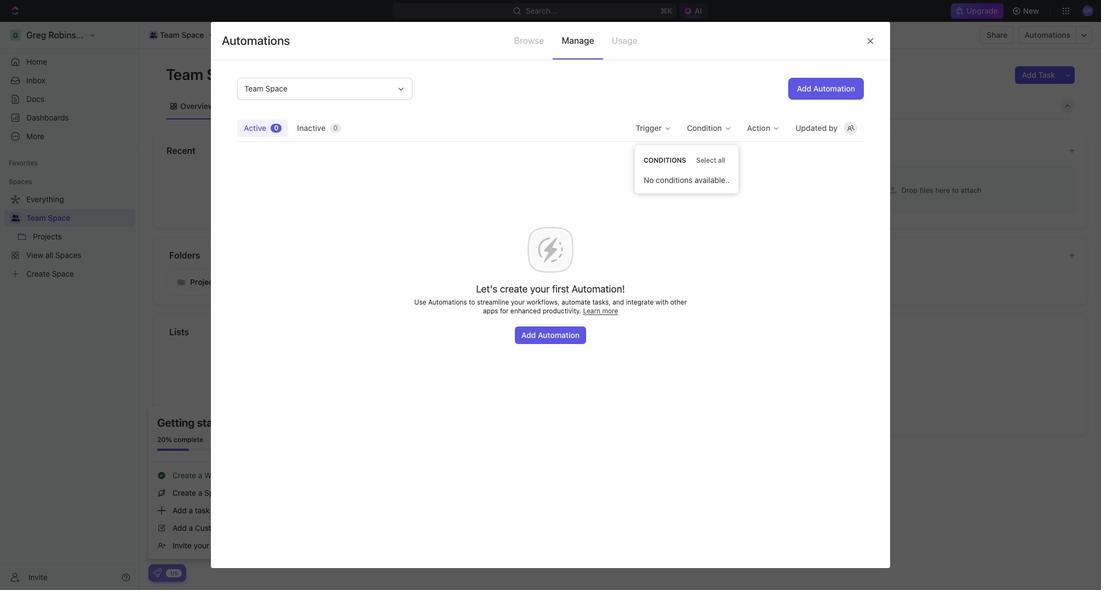Task type: locate. For each thing, give the bounding box(es) containing it.
team right user group icon
[[160, 30, 180, 39]]

a for task
[[189, 506, 193, 515]]

team right user group image
[[26, 213, 46, 223]]

automations button
[[1020, 27, 1077, 43]]

0 horizontal spatial to
[[469, 298, 475, 307]]

calendar link
[[308, 98, 342, 114]]

0 right active on the top of the page
[[274, 124, 279, 132]]

0 vertical spatial automation
[[814, 84, 856, 93]]

team space up overview
[[166, 65, 254, 83]]

a for workspace
[[198, 471, 202, 480]]

learn more link
[[583, 307, 618, 315]]

add inside button
[[1023, 70, 1037, 79]]

0 right the inactive
[[333, 124, 338, 132]]

0
[[274, 124, 279, 132], [333, 124, 338, 132]]

1 horizontal spatial automation
[[814, 84, 856, 93]]

add automation for the right add automation button
[[797, 84, 856, 93]]

create for create a space
[[173, 488, 196, 498]]

team
[[160, 30, 180, 39], [166, 65, 204, 83], [26, 213, 46, 223]]

1 vertical spatial invite
[[29, 573, 48, 582]]

1 create from the top
[[173, 471, 196, 480]]

your
[[531, 284, 550, 295], [511, 298, 525, 307], [194, 541, 209, 550]]

list link
[[274, 98, 289, 114]]

share
[[987, 30, 1008, 39]]

usage
[[612, 36, 638, 45]]

1 horizontal spatial 0
[[333, 124, 338, 132]]

favorites button
[[4, 157, 42, 170]]

projects
[[190, 277, 220, 287]]

field
[[225, 523, 242, 533]]

for
[[500, 307, 509, 315]]

create for create a workspace
[[173, 471, 196, 480]]

1 0 from the left
[[274, 124, 279, 132]]

enhanced
[[511, 307, 541, 315]]

your up enhanced
[[511, 298, 525, 307]]

user group image
[[150, 32, 157, 38]]

add automation
[[797, 84, 856, 93], [522, 331, 580, 340]]

0 horizontal spatial automation
[[538, 331, 580, 340]]

add for the right add automation button
[[797, 84, 812, 93]]

0 horizontal spatial your
[[194, 541, 209, 550]]

1 vertical spatial your
[[511, 298, 525, 307]]

a up task
[[198, 488, 202, 498]]

create up the create a space
[[173, 471, 196, 480]]

a left task
[[189, 506, 193, 515]]

lists button
[[169, 326, 1076, 339]]

a up the create a space
[[198, 471, 202, 480]]

your down the "add a custom field"
[[194, 541, 209, 550]]

gantt link
[[360, 98, 383, 114]]

1 horizontal spatial to
[[953, 186, 959, 194]]

search...
[[526, 6, 557, 15]]

0 vertical spatial team space link
[[146, 29, 207, 42]]

2 vertical spatial team space
[[26, 213, 70, 223]]

add a custom field
[[173, 523, 242, 533]]

overview
[[180, 101, 214, 110]]

team space
[[160, 30, 204, 39], [166, 65, 254, 83], [26, 213, 70, 223]]

calendar
[[310, 101, 342, 110]]

here
[[936, 186, 951, 194]]

create up add a task
[[173, 488, 196, 498]]

0 horizontal spatial 0
[[274, 124, 279, 132]]

to right here
[[953, 186, 959, 194]]

files
[[920, 186, 934, 194]]

team inside tree
[[26, 213, 46, 223]]

1 vertical spatial team space link
[[26, 209, 133, 227]]

productivity.
[[543, 307, 582, 315]]

1 horizontal spatial add automation
[[797, 84, 856, 93]]

user group image
[[11, 215, 19, 221]]

add
[[1023, 70, 1037, 79], [797, 84, 812, 93], [522, 331, 536, 340], [173, 506, 187, 515], [173, 523, 187, 533]]

team space link
[[146, 29, 207, 42], [26, 209, 133, 227]]

upgrade link
[[952, 3, 1004, 19]]

active
[[244, 123, 267, 133]]

no
[[644, 175, 654, 185]]

0 horizontal spatial add automation button
[[515, 327, 587, 344]]

20% complete
[[157, 436, 203, 444]]

team up overview link on the top of the page
[[166, 65, 204, 83]]

space
[[182, 30, 204, 39], [207, 65, 251, 83], [48, 213, 70, 223], [205, 488, 227, 498]]

0 horizontal spatial team space link
[[26, 209, 133, 227]]

0 vertical spatial add automation
[[797, 84, 856, 93]]

0 horizontal spatial add automation
[[522, 331, 580, 340]]

add automation for bottom add automation button
[[522, 331, 580, 340]]

0 vertical spatial invite
[[173, 541, 192, 550]]

20%
[[157, 436, 172, 444]]

conditions
[[656, 175, 693, 185]]

conditions
[[644, 156, 687, 164]]

space right user group icon
[[182, 30, 204, 39]]

1 horizontal spatial your
[[511, 298, 525, 307]]

1 horizontal spatial add automation button
[[789, 78, 864, 100]]

0 vertical spatial add automation button
[[789, 78, 864, 100]]

1 horizontal spatial automations
[[428, 298, 467, 307]]

automation
[[814, 84, 856, 93], [538, 331, 580, 340]]

2 horizontal spatial automations
[[1025, 30, 1071, 39]]

team space right user group image
[[26, 213, 70, 223]]

to left streamline
[[469, 298, 475, 307]]

automate
[[562, 298, 591, 307]]

inactive
[[297, 123, 326, 133]]

your up "workflows,"
[[531, 284, 550, 295]]

dashboards
[[26, 113, 69, 122]]

onboarding checklist button element
[[153, 569, 162, 578]]

2 vertical spatial your
[[194, 541, 209, 550]]

0 horizontal spatial invite
[[29, 573, 48, 582]]

1 vertical spatial automation
[[538, 331, 580, 340]]

2 0 from the left
[[333, 124, 338, 132]]

inbox link
[[4, 72, 135, 89]]

2 horizontal spatial your
[[531, 284, 550, 295]]

automation for bottom add automation button
[[538, 331, 580, 340]]

a
[[198, 471, 202, 480], [198, 488, 202, 498], [189, 506, 193, 515], [189, 523, 193, 533]]

0 vertical spatial create
[[173, 471, 196, 480]]

2 vertical spatial team
[[26, 213, 46, 223]]

a down add a task
[[189, 523, 193, 533]]

2 create from the top
[[173, 488, 196, 498]]

to
[[953, 186, 959, 194], [469, 298, 475, 307]]

learn
[[583, 307, 601, 315]]

getting started
[[157, 417, 234, 429]]

projects button
[[167, 269, 345, 296]]

favorites
[[9, 159, 38, 167]]

integrate
[[626, 298, 654, 307]]

1 vertical spatial add automation
[[522, 331, 580, 340]]

tasks,
[[593, 298, 611, 307]]

condition
[[687, 123, 722, 133]]

1 horizontal spatial invite
[[173, 541, 192, 550]]

create a workspace
[[173, 471, 244, 480]]

invite inside sidebar navigation
[[29, 573, 48, 582]]

team space right user group icon
[[160, 30, 204, 39]]

and
[[613, 298, 624, 307]]

add automation button
[[789, 78, 864, 100], [515, 327, 587, 344]]

1 vertical spatial to
[[469, 298, 475, 307]]

1 vertical spatial create
[[173, 488, 196, 498]]

lists
[[169, 327, 189, 337]]

0 vertical spatial team
[[160, 30, 180, 39]]

recent
[[167, 146, 196, 156]]

space right user group image
[[48, 213, 70, 223]]

select
[[697, 156, 717, 164]]

complete
[[174, 436, 203, 444]]

sidebar navigation
[[0, 22, 140, 590]]



Task type: vqa. For each thing, say whether or not it's contained in the screenshot.
MORE at right bottom
yes



Task type: describe. For each thing, give the bounding box(es) containing it.
inbox
[[26, 76, 46, 85]]

space up board link
[[207, 65, 251, 83]]

workspace
[[205, 471, 244, 480]]

condition button
[[681, 120, 739, 137]]

automations inside "use automations to streamline your workflows, automate tasks, and integrate with other apps for enhanced productivity."
[[428, 298, 467, 307]]

0 vertical spatial team space
[[160, 30, 204, 39]]

new button
[[1008, 2, 1046, 20]]

docs
[[26, 94, 44, 104]]

1 vertical spatial add automation button
[[515, 327, 587, 344]]

space down create a workspace
[[205, 488, 227, 498]]

space inside tree
[[48, 213, 70, 223]]

add task button
[[1016, 66, 1062, 84]]

0 for inactive
[[333, 124, 338, 132]]

no conditions available..
[[644, 175, 730, 185]]

⌘k
[[661, 6, 673, 15]]

home link
[[4, 53, 135, 71]]

select all button
[[692, 154, 730, 167]]

home
[[26, 57, 47, 66]]

create
[[500, 284, 528, 295]]

spaces
[[9, 178, 32, 186]]

browse
[[514, 36, 544, 45]]

team space link inside tree
[[26, 209, 133, 227]]

custom
[[195, 523, 223, 533]]

more
[[603, 307, 618, 315]]

automations inside "button"
[[1025, 30, 1071, 39]]

new
[[1024, 6, 1040, 15]]

task
[[1039, 70, 1056, 79]]

learn more
[[583, 307, 618, 315]]

use
[[415, 298, 427, 307]]

attach
[[961, 186, 982, 194]]

team space tree
[[4, 191, 135, 283]]

create a space
[[173, 488, 227, 498]]

add for bottom add automation button
[[522, 331, 536, 340]]

a for custom
[[189, 523, 193, 533]]

upgrade
[[967, 6, 999, 15]]

available..
[[695, 175, 730, 185]]

1 horizontal spatial team space link
[[146, 29, 207, 42]]

0 for active
[[274, 124, 279, 132]]

select all
[[697, 156, 726, 164]]

apps
[[483, 307, 498, 315]]

getting
[[157, 417, 195, 429]]

your inside "use automations to streamline your workflows, automate tasks, and integrate with other apps for enhanced productivity."
[[511, 298, 525, 307]]

gantt
[[363, 101, 383, 110]]

board link
[[232, 98, 256, 114]]

manage
[[562, 36, 595, 45]]

folders button
[[169, 249, 1060, 262]]

add a task
[[173, 506, 210, 515]]

let's
[[476, 284, 498, 295]]

folders
[[169, 251, 200, 260]]

invite your team
[[173, 541, 229, 550]]

let's create your first automation!
[[476, 284, 625, 295]]

list
[[276, 101, 289, 110]]

0 vertical spatial your
[[531, 284, 550, 295]]

automation!
[[572, 284, 625, 295]]

0 vertical spatial to
[[953, 186, 959, 194]]

task
[[195, 506, 210, 515]]

docs link
[[4, 90, 135, 108]]

first
[[553, 284, 570, 295]]

overview link
[[178, 98, 214, 114]]

other
[[671, 298, 687, 307]]

invite for invite
[[29, 573, 48, 582]]

1 vertical spatial team
[[166, 65, 204, 83]]

1/5
[[170, 570, 178, 576]]

a for space
[[198, 488, 202, 498]]

team
[[211, 541, 229, 550]]

use automations to streamline your workflows, automate tasks, and integrate with other apps for enhanced productivity.
[[415, 298, 687, 315]]

no data image
[[518, 217, 584, 283]]

with
[[656, 298, 669, 307]]

add for add task button
[[1023, 70, 1037, 79]]

team space inside tree
[[26, 213, 70, 223]]

dashboards link
[[4, 109, 135, 127]]

workflows,
[[527, 298, 560, 307]]

started
[[197, 417, 234, 429]]

drop files here to attach
[[902, 186, 982, 194]]

drop
[[902, 186, 918, 194]]

table link
[[401, 98, 423, 114]]

1 vertical spatial team space
[[166, 65, 254, 83]]

onboarding checklist button image
[[153, 569, 162, 578]]

invite for invite your team
[[173, 541, 192, 550]]

board
[[235, 101, 256, 110]]

automation for the right add automation button
[[814, 84, 856, 93]]

to inside "use automations to streamline your workflows, automate tasks, and integrate with other apps for enhanced productivity."
[[469, 298, 475, 307]]

all
[[719, 156, 726, 164]]

table
[[403, 101, 423, 110]]

condition button
[[681, 120, 739, 137]]

share button
[[981, 26, 1015, 44]]

add task
[[1023, 70, 1056, 79]]

streamline
[[477, 298, 509, 307]]

0 horizontal spatial automations
[[222, 33, 290, 48]]



